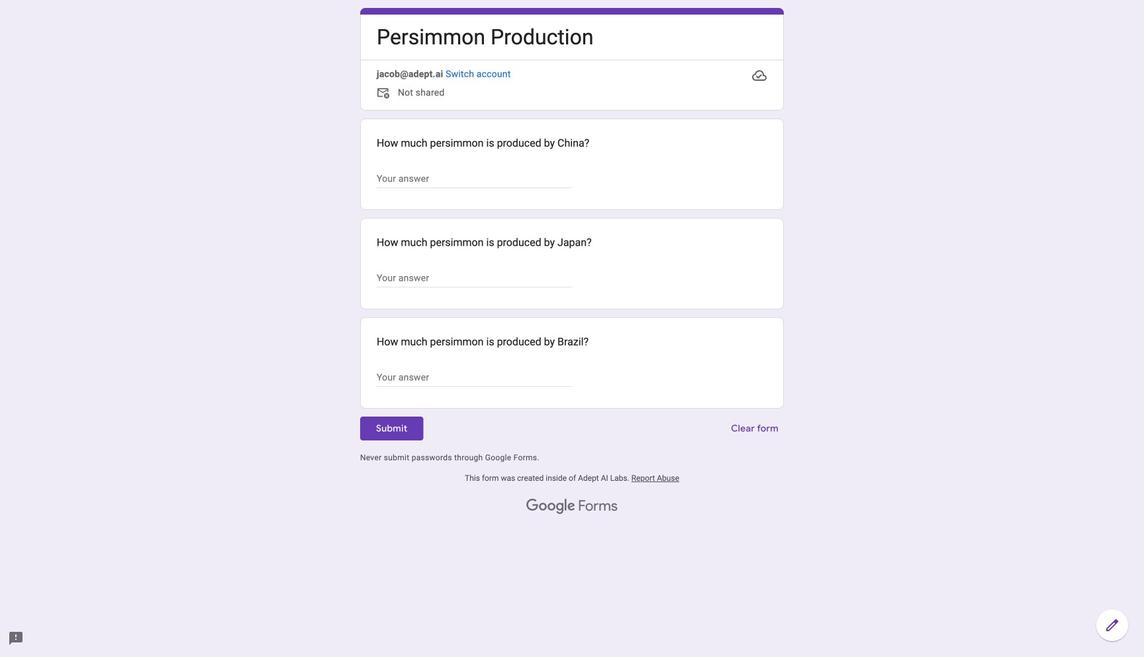 Task type: describe. For each thing, give the bounding box(es) containing it.
your email and google account are not part of your response image
[[377, 86, 398, 102]]



Task type: vqa. For each thing, say whether or not it's contained in the screenshot.
section
no



Task type: locate. For each thing, give the bounding box(es) containing it.
google image
[[527, 499, 576, 515]]

list
[[360, 119, 784, 409]]

None text field
[[377, 171, 572, 187], [377, 270, 572, 286], [377, 370, 572, 386], [377, 171, 572, 187], [377, 270, 572, 286], [377, 370, 572, 386]]

your email and google account are not part of your response image
[[377, 86, 393, 102]]

report a problem to google image
[[8, 631, 24, 646]]

heading
[[377, 23, 594, 52]]



